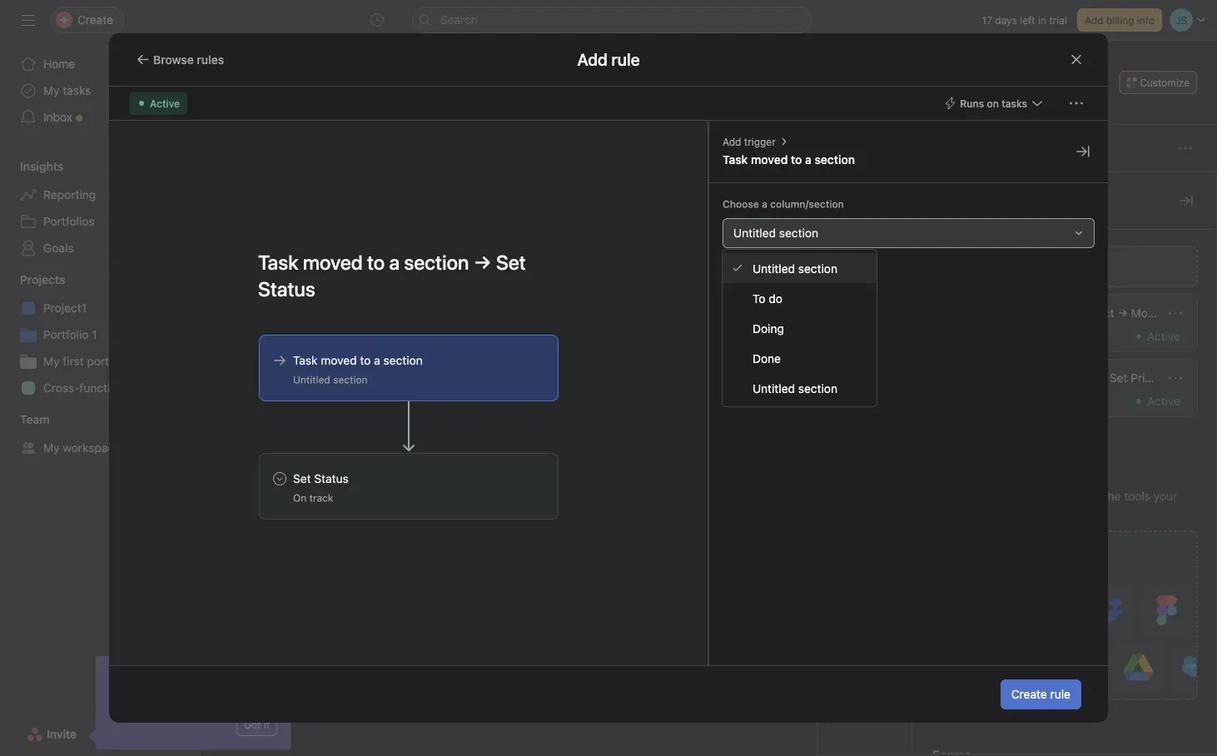 Task type: describe. For each thing, give the bounding box(es) containing it.
active inside active 'button'
[[150, 97, 180, 109]]

create rule button
[[1001, 679, 1082, 709]]

completed image for draft project brief text field in the top left of the page
[[242, 332, 262, 352]]

add task… for add task… button for third add task… row from the top of the page
[[267, 657, 324, 671]]

rule
[[1050, 687, 1071, 701]]

add task… for 2nd add task… row from the top of the page's add task… button
[[267, 502, 324, 516]]

john smith for – 24
[[764, 336, 817, 348]]

build
[[933, 489, 959, 503]]

1 horizontal spatial set
[[1110, 371, 1128, 385]]

1 button
[[411, 363, 436, 380]]

completed image
[[242, 362, 262, 382]]

tools
[[1124, 489, 1151, 503]]

Schedule kickoff meeting text field
[[263, 363, 408, 380]]

build integrated workflows with the tools your team uses the most.
[[933, 489, 1178, 521]]

untitled section up the share timeline with teammates text box
[[293, 374, 368, 386]]

asana
[[195, 686, 228, 700]]

trigger
[[744, 136, 776, 147]]

untitled inside dropdown button
[[734, 226, 776, 240]]

fields
[[857, 251, 882, 262]]

inbox
[[43, 110, 72, 124]]

team
[[20, 413, 50, 426]]

row containing oct 24
[[201, 386, 1217, 417]]

untitled section button
[[723, 218, 1095, 248]]

– 24
[[872, 336, 896, 348]]

smith for – 25
[[790, 366, 817, 378]]

add task… button for third add task… row from the bottom of the page
[[267, 256, 324, 274]]

john for – 25
[[764, 366, 787, 378]]

1 horizontal spatial do
[[769, 291, 783, 305]]

browse rules button
[[129, 48, 232, 71]]

portfolio
[[43, 328, 89, 341]]

1 horizontal spatial doing
[[753, 321, 784, 335]]

global element
[[0, 41, 200, 141]]

your
[[1154, 489, 1178, 503]]

cross-functional project plan link
[[10, 375, 200, 401]]

insights button
[[0, 158, 64, 175]]

rules
[[858, 332, 881, 344]]

24 for oct
[[860, 396, 872, 408]]

first
[[63, 354, 84, 368]]

my tasks
[[43, 84, 91, 97]]

collaborating
[[109, 686, 179, 700]]

customize button
[[1119, 71, 1197, 94]]

task
[[1163, 306, 1186, 320]]

to up column/section
[[791, 153, 802, 167]]

share timeline with teammates cell
[[201, 386, 734, 417]]

on
[[987, 97, 999, 109]]

completed checkbox for – 25
[[242, 362, 262, 382]]

a inside invite a teammate to start collaborating in asana got it
[[141, 668, 147, 682]]

header to do tree grid
[[201, 326, 1217, 447]]

2 for 2 rules
[[849, 332, 855, 344]]

section inside dropdown button
[[779, 226, 819, 240]]

invite a teammate to start collaborating in asana tooltip
[[91, 656, 291, 749]]

2 rules
[[849, 332, 881, 344]]

projects element
[[0, 265, 200, 405]]

invite for invite a teammate to start collaborating in asana got it
[[109, 668, 138, 682]]

on track
[[293, 492, 333, 504]]

set status
[[293, 472, 349, 485]]

1 horizontal spatial to
[[753, 291, 766, 305]]

add task… button for 2nd add task… row from the top of the page
[[267, 500, 324, 518]]

got
[[244, 719, 261, 730]]

got it button
[[236, 713, 277, 736]]

task… for third add task… row from the bottom of the page add task… button
[[292, 258, 324, 272]]

untitled section inside dropdown button
[[734, 226, 819, 240]]

1 horizontal spatial project
[[1077, 306, 1115, 320]]

a down 'task is added to this project → move task to a c'
[[1044, 371, 1051, 385]]

1 horizontal spatial to do
[[753, 291, 783, 305]]

– 25
[[872, 366, 896, 378]]

2 for 2 fields
[[848, 251, 854, 262]]

add billing info button
[[1077, 8, 1162, 32]]

untitled down done on the right of the page
[[753, 381, 795, 395]]

my first portfolio
[[43, 354, 132, 368]]

2 untitled section link from the top
[[723, 373, 877, 403]]

insights
[[20, 159, 64, 173]]

0 vertical spatial moved
[[751, 153, 788, 167]]

26
[[884, 396, 896, 408]]

1 vertical spatial moved
[[321, 353, 357, 367]]

add task… button for third add task… row from the top of the page
[[267, 655, 324, 673]]

active for task moved to a section → set priority
[[1147, 394, 1181, 408]]

create rule
[[1011, 687, 1071, 701]]

rules for to do image
[[286, 299, 300, 312]]

my tasks link
[[10, 77, 190, 104]]

inbox link
[[10, 104, 190, 131]]

oct
[[840, 396, 857, 408]]

rules
[[933, 223, 967, 239]]

completed checkbox for – 24
[[242, 332, 262, 352]]

0 vertical spatial →
[[1118, 306, 1128, 320]]

my for my first portfolio
[[43, 354, 60, 368]]

assignee
[[741, 182, 784, 193]]

trial
[[1049, 14, 1067, 26]]

customize
[[1140, 77, 1190, 88]]

teammate
[[151, 668, 204, 682]]

to inside invite a teammate to start collaborating in asana got it
[[208, 668, 218, 682]]

active for task is added to this project → move task to a c
[[1147, 329, 1181, 343]]

1 vertical spatial status
[[314, 472, 349, 485]]

due date
[[840, 182, 883, 193]]

add inside add billing info button
[[1085, 14, 1104, 26]]

row containing 1
[[201, 356, 1217, 387]]

to right task
[[1189, 306, 1200, 320]]

runs on tasks
[[960, 97, 1027, 109]]

runs on tasks button
[[936, 92, 1052, 115]]

add for add task… button for third add task… row from the top of the page
[[267, 657, 289, 671]]

column/section
[[770, 198, 844, 210]]

functional
[[79, 381, 133, 395]]

added
[[1003, 306, 1037, 320]]

add task… for third add task… row from the bottom of the page add task… button
[[267, 258, 324, 272]]

portfolio
[[87, 354, 132, 368]]

home link
[[10, 51, 190, 77]]

1 horizontal spatial task moved to a section
[[723, 153, 855, 167]]

0 horizontal spatial →
[[1096, 371, 1107, 385]]

2 vertical spatial –
[[875, 396, 881, 408]]

Share timeline with teammates text field
[[263, 393, 436, 410]]

workflows
[[1021, 489, 1075, 503]]

row containing assignee
[[201, 172, 1217, 202]]

close side pane image
[[1077, 145, 1090, 158]]

c
[[1213, 306, 1217, 320]]

done link
[[723, 343, 877, 373]]

to up the share timeline with teammates text box
[[360, 353, 371, 367]]

1 vertical spatial task moved to a section
[[293, 353, 423, 367]]

a left 1 button
[[374, 353, 380, 367]]

task moved to a section → set priority
[[963, 371, 1169, 385]]

goals
[[43, 241, 74, 255]]

project1
[[43, 301, 87, 315]]

john smith button for – 25
[[741, 362, 829, 382]]

my for my workspace
[[43, 441, 60, 455]]

my workspace
[[43, 441, 121, 455]]

0 horizontal spatial priority
[[939, 182, 973, 193]]

plan
[[177, 381, 200, 395]]

it
[[264, 719, 270, 730]]

js button
[[973, 72, 993, 92]]

projects
[[20, 273, 65, 286]]

reporting link
[[10, 182, 190, 208]]

2 horizontal spatial moved
[[991, 371, 1027, 385]]

goals link
[[10, 235, 190, 261]]

move
[[1131, 306, 1160, 320]]

add trigger button
[[723, 134, 776, 149]]

due
[[840, 182, 859, 193]]

invite button
[[16, 719, 88, 749]]

0 vertical spatial in
[[1038, 14, 1047, 26]]

tasks inside global element
[[63, 84, 91, 97]]

uses
[[963, 507, 988, 521]]

to down added
[[1030, 371, 1041, 385]]

choose
[[723, 198, 759, 210]]

runs
[[960, 97, 984, 109]]

close details image
[[1180, 194, 1193, 207]]

search button
[[412, 7, 812, 33]]

2 fields
[[848, 251, 882, 262]]

teams element
[[0, 405, 200, 465]]

add trigger
[[723, 136, 776, 147]]



Task type: locate. For each thing, give the bounding box(es) containing it.
0 vertical spatial 2
[[848, 251, 854, 262]]

section up to do link
[[798, 261, 838, 275]]

project right this
[[1077, 306, 1115, 320]]

add task… row
[[201, 249, 1217, 281], [201, 493, 1217, 525], [201, 648, 1217, 679]]

add billing info
[[1085, 14, 1155, 26]]

0 vertical spatial invite
[[109, 668, 138, 682]]

completed image down completed image
[[242, 392, 262, 412]]

projects button
[[0, 271, 65, 288]]

add rule
[[577, 50, 640, 69]]

2 task… from the top
[[292, 502, 324, 516]]

1 smith from the top
[[790, 336, 817, 348]]

in inside invite a teammate to start collaborating in asana got it
[[182, 686, 192, 700]]

add task… button up rules for to do 'image'
[[267, 256, 324, 274]]

a left 'c'
[[1203, 306, 1209, 320]]

add for 2nd add task… row from the top of the page's add task… button
[[267, 502, 289, 516]]

1 horizontal spatial priority
[[1131, 371, 1169, 385]]

smith
[[790, 336, 817, 348], [790, 366, 817, 378]]

a down assignee
[[762, 198, 768, 210]]

0 horizontal spatial in
[[182, 686, 192, 700]]

1 vertical spatial john smith button
[[741, 362, 829, 382]]

0 vertical spatial my
[[43, 84, 60, 97]]

0 vertical spatial john smith button
[[741, 332, 829, 352]]

2 vertical spatial add task… row
[[201, 648, 1217, 679]]

24 for –
[[884, 336, 896, 348]]

the right with
[[1104, 489, 1121, 503]]

hide sidebar image
[[22, 13, 35, 27]]

1 vertical spatial active
[[1147, 329, 1181, 343]]

a up collaborating
[[141, 668, 147, 682]]

completed checkbox inside the schedule kickoff meeting cell
[[242, 362, 262, 382]]

task… for add task… button for third add task… row from the top of the page
[[292, 657, 324, 671]]

days
[[995, 14, 1017, 26]]

2 left fields on the top right of the page
[[848, 251, 854, 262]]

add task… up rules for to do 'image'
[[267, 258, 324, 272]]

1 horizontal spatial 1
[[414, 366, 419, 378]]

doing button
[[247, 457, 284, 487]]

my left first
[[43, 354, 60, 368]]

1 vertical spatial 2
[[849, 332, 855, 344]]

completed checkbox up completed image
[[242, 332, 262, 352]]

2 john smith from the top
[[764, 366, 817, 378]]

portfolio 1
[[43, 328, 97, 341]]

0 horizontal spatial status
[[314, 472, 349, 485]]

1 vertical spatial priority
[[1131, 371, 1169, 385]]

2 add task… from the top
[[267, 502, 324, 516]]

– for 25
[[875, 366, 881, 378]]

search list box
[[412, 7, 812, 33]]

2 vertical spatial add task…
[[267, 657, 324, 671]]

browse rules
[[153, 52, 224, 66]]

1 john smith button from the top
[[741, 332, 829, 352]]

2 vertical spatial moved
[[991, 371, 1027, 385]]

add left billing
[[1085, 14, 1104, 26]]

1
[[92, 328, 97, 341], [414, 366, 419, 378]]

my inside projects element
[[43, 354, 60, 368]]

with
[[1078, 489, 1101, 503]]

task
[[723, 153, 748, 167], [963, 306, 988, 320], [293, 353, 318, 367], [963, 371, 988, 385]]

portfolios link
[[10, 208, 190, 235]]

john up done on the right of the page
[[764, 336, 787, 348]]

billing
[[1106, 14, 1134, 26]]

add left trigger
[[723, 136, 741, 147]]

john smith for – 25
[[764, 366, 817, 378]]

untitled down choose
[[734, 226, 776, 240]]

home
[[43, 57, 75, 71]]

2 john smith button from the top
[[741, 362, 829, 382]]

0 horizontal spatial doing
[[247, 464, 284, 480]]

untitled section link
[[723, 253, 877, 283], [723, 373, 877, 403]]

john smith down done on the right of the page
[[764, 366, 817, 378]]

invite inside invite button
[[47, 727, 77, 741]]

1 down project1 "link"
[[92, 328, 97, 341]]

1 untitled section link from the top
[[723, 253, 877, 283]]

tasks right on
[[1002, 97, 1027, 109]]

untitled section down done link
[[753, 381, 838, 395]]

john smith button
[[741, 332, 829, 352], [741, 362, 829, 382]]

my down team at bottom left
[[43, 441, 60, 455]]

to do left rules for to do 'image'
[[247, 298, 281, 313]]

smith down 'doing' link
[[790, 366, 817, 378]]

0 horizontal spatial to
[[247, 298, 262, 313]]

priority
[[939, 182, 973, 193], [1131, 371, 1169, 385]]

3 task… from the top
[[292, 657, 324, 671]]

1 vertical spatial 1
[[414, 366, 419, 378]]

priority up rules
[[939, 182, 973, 193]]

completed image
[[242, 332, 262, 352], [242, 392, 262, 412]]

24 right rules
[[884, 336, 896, 348]]

do up 'doing' link
[[769, 291, 783, 305]]

john down done on the right of the page
[[764, 366, 787, 378]]

invite inside invite a teammate to start collaborating in asana got it
[[109, 668, 138, 682]]

2 completed checkbox from the top
[[242, 362, 262, 382]]

2 left rules
[[849, 332, 855, 344]]

0 horizontal spatial moved
[[321, 353, 357, 367]]

1 vertical spatial set
[[293, 472, 311, 485]]

the down the integrated
[[991, 507, 1008, 521]]

doing link
[[723, 313, 877, 343]]

– left 25
[[875, 366, 881, 378]]

section
[[815, 153, 855, 167], [779, 226, 819, 240], [798, 261, 838, 275], [383, 353, 423, 367], [1054, 371, 1093, 385], [333, 374, 368, 386], [798, 381, 838, 395]]

oct 24 – 26
[[840, 396, 896, 408]]

1 vertical spatial in
[[182, 686, 192, 700]]

cross-functional project plan
[[43, 381, 200, 395]]

0 horizontal spatial task moved to a section
[[293, 353, 423, 367]]

close this dialog image
[[1070, 53, 1083, 66]]

1 vertical spatial task…
[[292, 502, 324, 516]]

task moved to a section down trigger
[[723, 153, 855, 167]]

share button
[[1050, 71, 1105, 94]]

row containing john smith
[[201, 326, 1217, 357]]

the
[[1104, 489, 1121, 503], [991, 507, 1008, 521]]

completed image up completed image
[[242, 332, 262, 352]]

create
[[1011, 687, 1047, 701]]

js
[[977, 77, 989, 88]]

doing
[[753, 321, 784, 335], [247, 464, 284, 480]]

team button
[[0, 411, 50, 428]]

0 vertical spatial set
[[1110, 371, 1128, 385]]

3 add task… button from the top
[[267, 655, 324, 673]]

1 john smith from the top
[[764, 336, 817, 348]]

to up 'doing' link
[[753, 291, 766, 305]]

task…
[[292, 258, 324, 272], [292, 502, 324, 516], [292, 657, 324, 671]]

0 vertical spatial 24
[[884, 336, 896, 348]]

→
[[1118, 306, 1128, 320], [1096, 371, 1107, 385]]

add for add trigger button
[[723, 136, 741, 147]]

down arrow image
[[403, 401, 415, 451]]

tasks down home
[[63, 84, 91, 97]]

0 vertical spatial active
[[150, 97, 180, 109]]

0 vertical spatial completed image
[[242, 332, 262, 352]]

task… up rules for to do 'image'
[[292, 258, 324, 272]]

add task… right start
[[267, 657, 324, 671]]

2 john from the top
[[764, 366, 787, 378]]

0 horizontal spatial the
[[991, 507, 1008, 521]]

completed checkbox up completed option
[[242, 362, 262, 382]]

1 horizontal spatial the
[[1104, 489, 1121, 503]]

task is added to this project → move task to a c
[[963, 306, 1217, 320]]

1 horizontal spatial →
[[1118, 306, 1128, 320]]

to left this
[[1040, 306, 1051, 320]]

1 vertical spatial my
[[43, 354, 60, 368]]

Completed checkbox
[[242, 392, 262, 412]]

1 vertical spatial doing
[[247, 464, 284, 480]]

add
[[1085, 14, 1104, 26], [723, 136, 741, 147], [267, 258, 289, 272], [267, 502, 289, 516], [267, 657, 289, 671]]

1 vertical spatial add task…
[[267, 502, 324, 516]]

completed image inside draft project brief cell
[[242, 332, 262, 352]]

moved down draft project brief text field in the top left of the page
[[321, 353, 357, 367]]

0 vertical spatial priority
[[939, 182, 973, 193]]

24
[[884, 336, 896, 348], [860, 396, 872, 408]]

untitled up to do link
[[753, 261, 795, 275]]

to inside button
[[247, 298, 262, 313]]

add task… down set status
[[267, 502, 324, 516]]

1 vertical spatial →
[[1096, 371, 1107, 385]]

search
[[440, 13, 478, 27]]

project1 link
[[10, 295, 190, 321]]

add task… button
[[267, 256, 324, 274], [267, 500, 324, 518], [267, 655, 324, 673]]

moved
[[751, 153, 788, 167], [321, 353, 357, 367], [991, 371, 1027, 385]]

section up down arrow image
[[383, 353, 423, 367]]

completed image for the share timeline with teammates text box
[[242, 392, 262, 412]]

untitled section
[[734, 226, 819, 240], [753, 261, 838, 275], [293, 374, 368, 386], [753, 381, 838, 395]]

0 vertical spatial doing
[[753, 321, 784, 335]]

0 vertical spatial add task… row
[[201, 249, 1217, 281]]

untitled section link down done on the right of the page
[[723, 373, 877, 403]]

None text field
[[271, 56, 496, 86]]

reporting
[[43, 188, 96, 201]]

1 up down arrow image
[[414, 366, 419, 378]]

add left on at bottom
[[267, 502, 289, 516]]

1 john from the top
[[764, 336, 787, 348]]

3 my from the top
[[43, 441, 60, 455]]

set down 'task is added to this project → move task to a c'
[[1110, 371, 1128, 385]]

set up on at bottom
[[293, 472, 311, 485]]

untitled section up to do link
[[753, 261, 838, 275]]

row
[[201, 172, 1217, 202], [221, 201, 1197, 203], [201, 326, 1217, 357], [201, 356, 1217, 387], [201, 386, 1217, 417], [201, 416, 1217, 447], [201, 570, 1217, 602]]

2 add task… row from the top
[[201, 493, 1217, 525]]

to do link
[[723, 283, 877, 313]]

1 add task… from the top
[[267, 258, 324, 272]]

1 vertical spatial completed image
[[242, 392, 262, 412]]

2 add task… button from the top
[[267, 500, 324, 518]]

1 vertical spatial smith
[[790, 366, 817, 378]]

0 vertical spatial untitled section link
[[723, 253, 877, 283]]

0 horizontal spatial invite
[[47, 727, 77, 741]]

my up the inbox
[[43, 84, 60, 97]]

→ down 'task is added to this project → move task to a c'
[[1096, 371, 1107, 385]]

2 vertical spatial task…
[[292, 657, 324, 671]]

smith down to do link
[[790, 336, 817, 348]]

1 vertical spatial completed checkbox
[[242, 362, 262, 382]]

add up to do button
[[267, 258, 289, 272]]

choose a column/section
[[723, 198, 844, 210]]

3 add task… from the top
[[267, 657, 324, 671]]

task… for 2nd add task… row from the top of the page's add task… button
[[292, 502, 324, 516]]

1 vertical spatial –
[[875, 366, 881, 378]]

john smith button down to do link
[[741, 332, 829, 352]]

my for my tasks
[[43, 84, 60, 97]]

my inside teams element
[[43, 441, 60, 455]]

invite a teammate to start collaborating in asana got it
[[109, 668, 270, 730]]

do inside button
[[265, 298, 281, 313]]

2 my from the top
[[43, 354, 60, 368]]

share
[[1070, 77, 1098, 88]]

draft project brief cell
[[201, 326, 734, 357]]

2 vertical spatial my
[[43, 441, 60, 455]]

2 vertical spatial active
[[1147, 394, 1181, 408]]

0 vertical spatial add task…
[[267, 258, 324, 272]]

1 vertical spatial invite
[[47, 727, 77, 741]]

start
[[221, 668, 246, 682]]

0 vertical spatial –
[[875, 336, 881, 348]]

1 vertical spatial untitled section link
[[723, 373, 877, 403]]

1 horizontal spatial in
[[1038, 14, 1047, 26]]

john smith up done on the right of the page
[[764, 336, 817, 348]]

1 vertical spatial add task… row
[[201, 493, 1217, 525]]

1 add task… button from the top
[[267, 256, 324, 274]]

left
[[1020, 14, 1036, 26]]

add inside add trigger button
[[723, 136, 741, 147]]

1 vertical spatial john
[[764, 366, 787, 378]]

add right start
[[267, 657, 289, 671]]

untitled section down 'choose a column/section'
[[734, 226, 819, 240]]

0 vertical spatial task moved to a section
[[723, 153, 855, 167]]

add for third add task… row from the bottom of the page add task… button
[[267, 258, 289, 272]]

add task… button right start
[[267, 655, 324, 673]]

section up the share timeline with teammates text box
[[333, 374, 368, 386]]

–
[[875, 336, 881, 348], [875, 366, 881, 378], [875, 396, 881, 408]]

0 horizontal spatial 24
[[860, 396, 872, 408]]

1 task… from the top
[[292, 258, 324, 272]]

0 vertical spatial the
[[1104, 489, 1121, 503]]

cross-
[[43, 381, 79, 395]]

date
[[862, 182, 883, 193]]

1 vertical spatial add task… button
[[267, 500, 324, 518]]

0 horizontal spatial tasks
[[63, 84, 91, 97]]

0 vertical spatial task…
[[292, 258, 324, 272]]

invite for invite
[[47, 727, 77, 741]]

john for – 24
[[764, 336, 787, 348]]

in down teammate at the left
[[182, 686, 192, 700]]

2
[[848, 251, 854, 262], [849, 332, 855, 344]]

task… right start
[[292, 657, 324, 671]]

section up due
[[815, 153, 855, 167]]

smith for – 24
[[790, 336, 817, 348]]

section down done link
[[798, 381, 838, 395]]

integrated
[[963, 489, 1018, 503]]

2 vertical spatial add task… button
[[267, 655, 324, 673]]

1 horizontal spatial tasks
[[1002, 97, 1027, 109]]

1 add task… row from the top
[[201, 249, 1217, 281]]

1 vertical spatial john smith
[[764, 366, 817, 378]]

john
[[764, 336, 787, 348], [764, 366, 787, 378]]

1 completed image from the top
[[242, 332, 262, 352]]

doing left set status
[[247, 464, 284, 480]]

active button
[[129, 92, 187, 115]]

0 vertical spatial status
[[1038, 182, 1068, 193]]

to do up 'doing' link
[[753, 291, 783, 305]]

0 horizontal spatial project
[[136, 381, 174, 395]]

add task…
[[267, 258, 324, 272], [267, 502, 324, 516], [267, 657, 324, 671]]

completed image inside share timeline with teammates cell
[[242, 392, 262, 412]]

in right left
[[1038, 14, 1047, 26]]

→ left move
[[1118, 306, 1128, 320]]

project
[[1077, 306, 1115, 320], [136, 381, 174, 395]]

section down column/section
[[779, 226, 819, 240]]

1 horizontal spatial 24
[[884, 336, 896, 348]]

a up column/section
[[805, 153, 812, 167]]

0 vertical spatial john
[[764, 336, 787, 348]]

tasks inside dropdown button
[[1002, 97, 1027, 109]]

to left rules for to do 'image'
[[247, 298, 262, 313]]

project left "plan"
[[136, 381, 174, 395]]

do left rules for to do 'image'
[[265, 298, 281, 313]]

on
[[293, 492, 307, 504]]

– for 24
[[875, 336, 881, 348]]

0 vertical spatial john smith
[[764, 336, 817, 348]]

tasks
[[63, 84, 91, 97], [1002, 97, 1027, 109]]

0 vertical spatial 1
[[92, 328, 97, 341]]

– up – 25
[[875, 336, 881, 348]]

moved down trigger
[[751, 153, 788, 167]]

1 horizontal spatial moved
[[751, 153, 788, 167]]

1 my from the top
[[43, 84, 60, 97]]

moved down added
[[991, 371, 1027, 385]]

portfolio 1 link
[[10, 321, 190, 348]]

portfolios
[[43, 214, 95, 228]]

17
[[982, 14, 992, 26]]

section down this
[[1054, 371, 1093, 385]]

0 vertical spatial add task… button
[[267, 256, 324, 274]]

track
[[309, 492, 333, 504]]

project inside cross-functional project plan link
[[136, 381, 174, 395]]

my inside global element
[[43, 84, 60, 97]]

add task… button down set status
[[267, 500, 324, 518]]

0 horizontal spatial set
[[293, 472, 311, 485]]

doing up done on the right of the page
[[753, 321, 784, 335]]

1 vertical spatial the
[[991, 507, 1008, 521]]

3 add task… row from the top
[[201, 648, 1217, 679]]

0 vertical spatial completed checkbox
[[242, 332, 262, 352]]

untitled down draft project brief text field in the top left of the page
[[293, 374, 330, 386]]

0 horizontal spatial to do
[[247, 298, 281, 313]]

task… down set status
[[292, 502, 324, 516]]

1 inside 1 button
[[414, 366, 419, 378]]

0 horizontal spatial 1
[[92, 328, 97, 341]]

24 right "oct"
[[860, 396, 872, 408]]

2 smith from the top
[[790, 366, 817, 378]]

1 vertical spatial 24
[[860, 396, 872, 408]]

john smith button for – 24
[[741, 332, 829, 352]]

1 horizontal spatial status
[[1038, 182, 1068, 193]]

1 inside portfolio 1 link
[[92, 328, 97, 341]]

1 completed checkbox from the top
[[242, 332, 262, 352]]

untitled section link up 'doing' link
[[723, 253, 877, 283]]

in
[[1038, 14, 1047, 26], [182, 686, 192, 700]]

0 vertical spatial project
[[1077, 306, 1115, 320]]

my workspace link
[[10, 435, 190, 461]]

Add a name for this rule text field
[[247, 243, 559, 308]]

priority down move
[[1131, 371, 1169, 385]]

schedule kickoff meeting cell
[[201, 356, 734, 387]]

Completed checkbox
[[242, 332, 262, 352], [242, 362, 262, 382]]

1 horizontal spatial invite
[[109, 668, 138, 682]]

completed checkbox inside draft project brief cell
[[242, 332, 262, 352]]

insights element
[[0, 152, 200, 265]]

0 horizontal spatial do
[[265, 298, 281, 313]]

john smith button down 'doing' link
[[741, 362, 829, 382]]

my
[[43, 84, 60, 97], [43, 354, 60, 368], [43, 441, 60, 455]]

task moved to a section up the share timeline with teammates text box
[[293, 353, 423, 367]]

2 completed image from the top
[[242, 392, 262, 412]]

– left 26
[[875, 396, 881, 408]]

is
[[991, 306, 1000, 320]]

to up the asana
[[208, 668, 218, 682]]

Draft project brief text field
[[263, 333, 367, 350]]

0 vertical spatial smith
[[790, 336, 817, 348]]

1 vertical spatial project
[[136, 381, 174, 395]]



Task type: vqa. For each thing, say whether or not it's contained in the screenshot.
completed image within the Draft project brief CELL
yes



